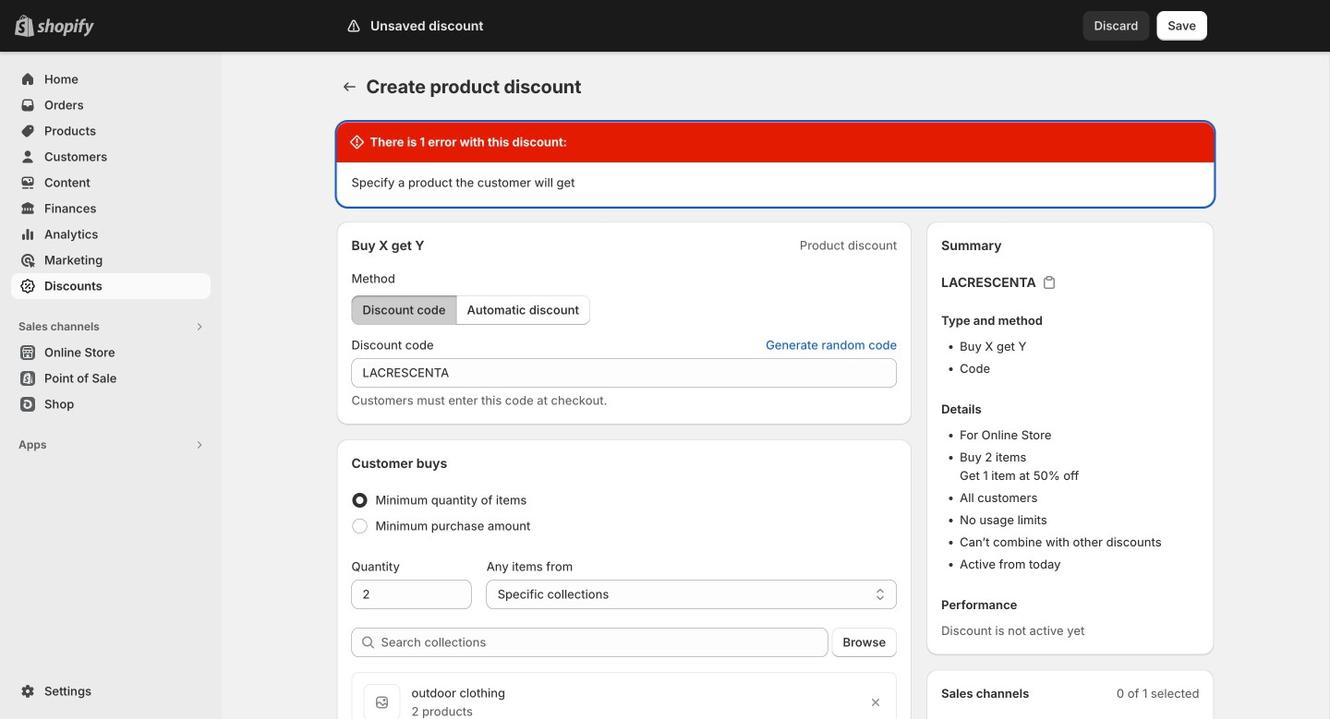 Task type: vqa. For each thing, say whether or not it's contained in the screenshot.
dialog
no



Task type: locate. For each thing, give the bounding box(es) containing it.
Search collections text field
[[381, 628, 828, 658]]

shopify image
[[37, 18, 94, 37]]

None text field
[[351, 358, 897, 388], [351, 580, 472, 610], [351, 358, 897, 388], [351, 580, 472, 610]]



